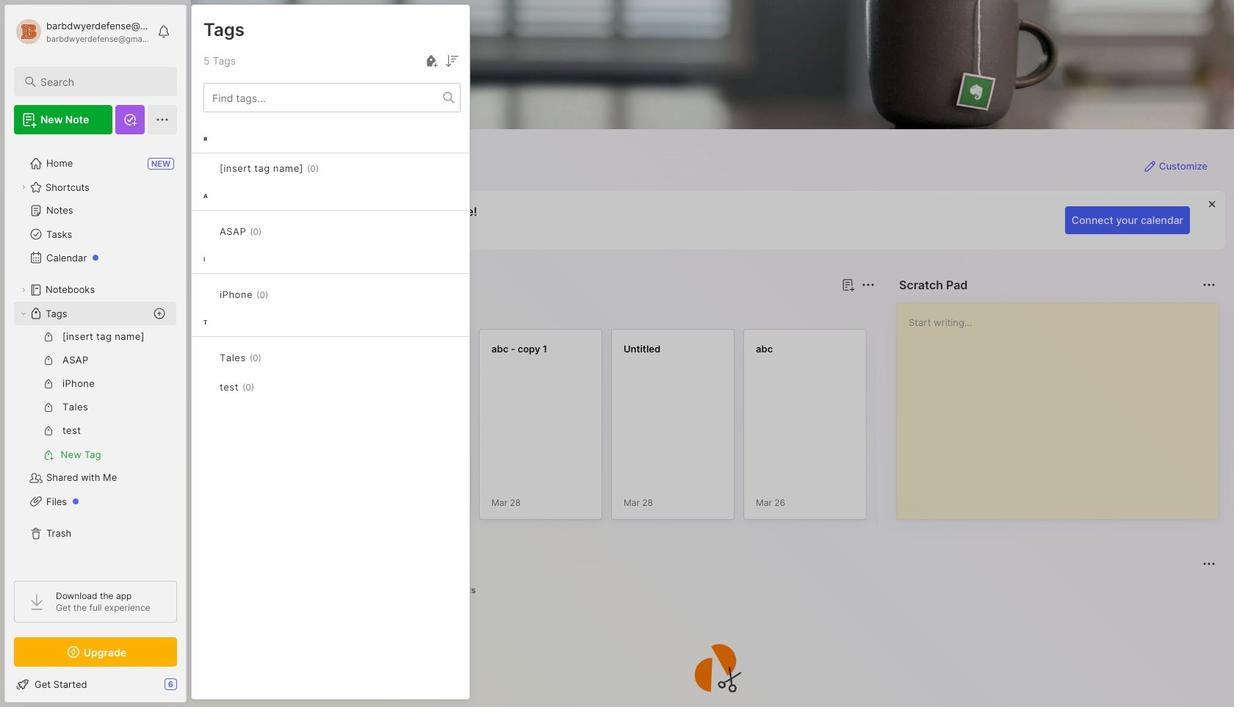Task type: describe. For each thing, give the bounding box(es) containing it.
Find tags… text field
[[204, 88, 443, 108]]

tag actions image
[[262, 226, 286, 237]]

none search field inside main element
[[40, 73, 164, 90]]

main element
[[0, 0, 191, 708]]

Sort field
[[443, 52, 461, 70]]

Start writing… text field
[[909, 304, 1219, 508]]

Help and Learning task checklist field
[[5, 673, 186, 697]]



Task type: locate. For each thing, give the bounding box(es) containing it.
sort options image
[[443, 52, 461, 70]]

Search text field
[[40, 75, 164, 89]]

group
[[14, 326, 176, 467]]

create new tag image
[[423, 52, 440, 70]]

Tag actions field
[[319, 161, 343, 176], [262, 224, 286, 239], [269, 287, 292, 302], [262, 351, 285, 365], [254, 380, 278, 395]]

tree inside main element
[[5, 143, 186, 568]]

Account field
[[14, 17, 150, 46]]

None search field
[[40, 73, 164, 90]]

tab
[[218, 303, 261, 320], [218, 582, 274, 600], [442, 582, 483, 600]]

click to collapse image
[[186, 681, 197, 698]]

group inside main element
[[14, 326, 176, 467]]

tab list
[[218, 582, 1214, 600]]

tag actions image
[[319, 162, 343, 174], [269, 289, 292, 301], [262, 352, 285, 364], [254, 381, 278, 393]]

tree
[[5, 143, 186, 568]]

row group
[[192, 124, 470, 423], [215, 329, 1235, 529]]

expand notebooks image
[[19, 286, 28, 295]]

expand tags image
[[19, 309, 28, 318]]



Task type: vqa. For each thing, say whether or not it's contained in the screenshot.
main element
yes



